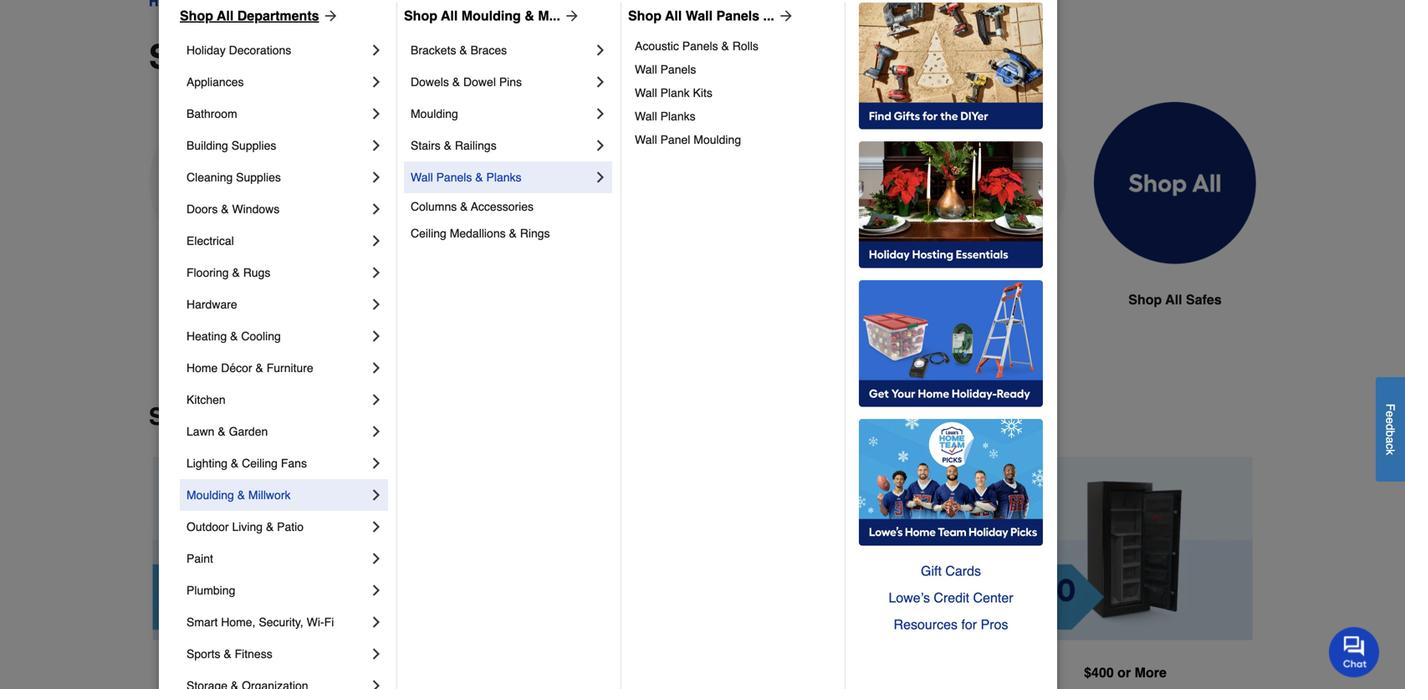 Task type: describe. For each thing, give the bounding box(es) containing it.
ceiling medallions & rings
[[411, 227, 550, 240]]

lawn & garden
[[187, 425, 268, 439]]

sports & fitness link
[[187, 639, 368, 670]]

0 horizontal spatial planks
[[487, 171, 522, 184]]

chevron right image for hardware
[[368, 296, 385, 313]]

garden
[[229, 425, 268, 439]]

all for safes
[[1166, 292, 1183, 308]]

0 horizontal spatial ceiling
[[242, 457, 278, 470]]

safes for gun safes
[[417, 292, 452, 308]]

moulding & millwork
[[187, 489, 291, 502]]

& inside columns & accessories link
[[460, 200, 468, 213]]

shop for shop all departments
[[180, 8, 213, 23]]

wall for wall panel moulding
[[635, 133, 658, 146]]

columns
[[411, 200, 457, 213]]

cards
[[946, 564, 982, 579]]

a black honeywell chest safe with the top open. image
[[716, 102, 879, 264]]

chevron right image for heating & cooling
[[368, 328, 385, 345]]

plumbing
[[187, 584, 235, 598]]

all for wall
[[665, 8, 682, 23]]

doors & windows
[[187, 203, 280, 216]]

decorations
[[229, 44, 291, 57]]

chevron right image for sports & fitness
[[368, 646, 385, 663]]

shop all departments link
[[180, 6, 339, 26]]

gift cards link
[[859, 558, 1044, 585]]

electrical
[[187, 234, 234, 248]]

chevron right image for dowels & dowel pins
[[592, 74, 609, 90]]

dowels
[[411, 75, 449, 89]]

kitchen
[[187, 393, 226, 407]]

pins
[[499, 75, 522, 89]]

for
[[962, 617, 978, 633]]

gun safes
[[386, 292, 452, 308]]

$100 to $200. image
[[434, 457, 690, 641]]

panels up the acoustic panels & rolls 'link'
[[717, 8, 760, 23]]

holiday decorations
[[187, 44, 291, 57]]

wall plank kits
[[635, 86, 713, 100]]

$400 or
[[1085, 665, 1132, 681]]

& inside doors & windows link
[[221, 203, 229, 216]]

0 vertical spatial planks
[[661, 110, 696, 123]]

railings
[[455, 139, 497, 152]]

dowel
[[464, 75, 496, 89]]

gun
[[386, 292, 413, 308]]

a
[[1385, 437, 1398, 444]]

wall panels link
[[635, 58, 834, 81]]

$200 to $400. image
[[716, 457, 972, 641]]

wall for wall plank kits
[[635, 86, 658, 100]]

resources for pros
[[894, 617, 1009, 633]]

wall planks link
[[635, 105, 834, 128]]

& inside stairs & railings link
[[444, 139, 452, 152]]

lowe's
[[889, 590, 931, 606]]

& inside ceiling medallions & rings link
[[509, 227, 517, 240]]

holiday hosting essentials. image
[[859, 141, 1044, 269]]

2 e from the top
[[1385, 418, 1398, 424]]

panels for acoustic panels & rolls
[[683, 39, 719, 53]]

flooring & rugs link
[[187, 257, 368, 289]]

wall up acoustic panels & rolls
[[686, 8, 713, 23]]

lighting & ceiling fans link
[[187, 448, 368, 480]]

heating
[[187, 330, 227, 343]]

chevron right image for moulding & millwork
[[368, 487, 385, 504]]

building
[[187, 139, 228, 152]]

gift cards
[[921, 564, 982, 579]]

medallions
[[450, 227, 506, 240]]

supplies for building supplies
[[232, 139, 276, 152]]

lowe's credit center link
[[859, 585, 1044, 612]]

supplies for cleaning supplies
[[236, 171, 281, 184]]

sports
[[187, 648, 220, 661]]

arrow right image for shop all moulding & m...
[[561, 8, 581, 24]]

chevron right image for doors & windows
[[368, 201, 385, 218]]

panels for wall panels & planks
[[436, 171, 472, 184]]

chevron right image for cleaning supplies
[[368, 169, 385, 186]]

& inside the acoustic panels & rolls 'link'
[[722, 39, 730, 53]]

doors
[[187, 203, 218, 216]]

lawn & garden link
[[187, 416, 368, 448]]

braces
[[471, 44, 507, 57]]

& inside lighting & ceiling fans link
[[231, 457, 239, 470]]

chevron right image for lawn & garden
[[368, 423, 385, 440]]

moulding & millwork link
[[187, 480, 368, 511]]

& inside "sports & fitness" 'link'
[[224, 648, 232, 661]]

shop safes by price
[[149, 404, 374, 431]]

center
[[974, 590, 1014, 606]]

arrow right image
[[319, 8, 339, 24]]

chevron right image for stairs & railings
[[592, 137, 609, 154]]

& inside home décor & furniture 'link'
[[256, 362, 263, 375]]

moulding up braces on the left top of page
[[462, 8, 521, 23]]

wall panels
[[635, 63, 697, 76]]

chat invite button image
[[1330, 627, 1381, 678]]

& inside moulding & millwork link
[[237, 489, 245, 502]]

gift
[[921, 564, 942, 579]]

file safes
[[955, 292, 1018, 308]]

shop all safes link
[[1095, 102, 1257, 350]]

c
[[1385, 444, 1398, 449]]

resources
[[894, 617, 958, 633]]

chevron right image for plumbing
[[368, 582, 385, 599]]

holiday decorations link
[[187, 34, 368, 66]]

& inside lawn & garden link
[[218, 425, 226, 439]]

wall panel moulding
[[635, 133, 742, 146]]

cooling
[[241, 330, 281, 343]]

...
[[764, 8, 775, 23]]

$200
[[807, 666, 837, 681]]

lighting & ceiling fans
[[187, 457, 307, 470]]

shop all wall panels ... link
[[628, 6, 795, 26]]

wall for wall planks
[[635, 110, 658, 123]]

kits
[[693, 86, 713, 100]]

safes for fireproof safes
[[244, 292, 279, 308]]

rugs
[[243, 266, 271, 280]]

security,
[[259, 616, 304, 629]]

home décor & furniture
[[187, 362, 314, 375]]

brackets & braces link
[[411, 34, 592, 66]]

shop all. image
[[1095, 102, 1257, 265]]

b
[[1385, 431, 1398, 437]]

rings
[[520, 227, 550, 240]]

building supplies
[[187, 139, 276, 152]]

home for home décor & furniture
[[187, 362, 218, 375]]

chevron right image for bathroom
[[368, 105, 385, 122]]

less
[[286, 665, 317, 681]]

fireproof safes
[[181, 292, 279, 308]]



Task type: vqa. For each thing, say whether or not it's contained in the screenshot.
Shop All Safes link
yes



Task type: locate. For each thing, give the bounding box(es) containing it.
doors & windows link
[[187, 193, 368, 225]]

file safes link
[[905, 102, 1068, 350]]

shop all departments
[[180, 8, 319, 23]]

shop for shop safes by price
[[149, 404, 208, 431]]

wall for wall panels
[[635, 63, 658, 76]]

lowe's credit center
[[889, 590, 1014, 606]]

fireproof safes link
[[149, 102, 311, 350]]

& inside shop all moulding & m... link
[[525, 8, 535, 23]]

& down wall panels & planks
[[460, 200, 468, 213]]

& left rings
[[509, 227, 517, 240]]

holiday
[[187, 44, 226, 57]]

& right doors
[[221, 203, 229, 216]]

shop inside shop all departments link
[[180, 8, 213, 23]]

1 vertical spatial ceiling
[[242, 457, 278, 470]]

moulding link
[[411, 98, 592, 130]]

1 horizontal spatial ceiling
[[411, 227, 447, 240]]

appliances
[[187, 75, 244, 89]]

chevron right image for home décor & furniture
[[368, 360, 385, 377]]

1 shop from the left
[[180, 8, 213, 23]]

sports & fitness
[[187, 648, 273, 661]]

panel
[[661, 133, 691, 146]]

all for moulding
[[441, 8, 458, 23]]

chevron right image
[[368, 42, 385, 59], [592, 42, 609, 59], [592, 105, 609, 122], [592, 169, 609, 186], [368, 264, 385, 281], [368, 328, 385, 345], [368, 423, 385, 440], [368, 582, 385, 599], [368, 614, 385, 631], [368, 646, 385, 663], [368, 678, 385, 690]]

& inside heating & cooling link
[[230, 330, 238, 343]]

shop for shop all wall panels ...
[[628, 8, 662, 23]]

1 e from the top
[[1385, 411, 1398, 418]]

& left rolls
[[722, 39, 730, 53]]

cleaning supplies link
[[187, 162, 368, 193]]

$400 or more. image
[[998, 457, 1254, 641]]

millwork
[[248, 489, 291, 502]]

moulding down wall planks link
[[694, 133, 742, 146]]

chevron right image for lighting & ceiling fans
[[368, 455, 385, 472]]

wall down the acoustic
[[635, 63, 658, 76]]

columns & accessories
[[411, 200, 534, 213]]

& up columns & accessories
[[476, 171, 483, 184]]

wall plank kits link
[[635, 81, 834, 105]]

f e e d b a c k button
[[1377, 377, 1406, 482]]

& right lighting at the bottom left of the page
[[231, 457, 239, 470]]

& inside flooring & rugs link
[[232, 266, 240, 280]]

wall panel moulding link
[[635, 128, 834, 151]]

& left patio
[[266, 521, 274, 534]]

outdoor living & patio link
[[187, 511, 368, 543]]

chevron right image for brackets & braces
[[592, 42, 609, 59]]

& left millwork
[[237, 489, 245, 502]]

shop up holiday
[[180, 8, 213, 23]]

0 horizontal spatial home
[[187, 362, 218, 375]]

hardware link
[[187, 289, 368, 321]]

home safes
[[570, 292, 647, 308]]

windows
[[232, 203, 280, 216]]

1 vertical spatial shop
[[149, 404, 208, 431]]

0 vertical spatial home
[[570, 292, 607, 308]]

supplies up windows
[[236, 171, 281, 184]]

planks up panel
[[661, 110, 696, 123]]

shop up brackets
[[404, 8, 438, 23]]

shop for shop all moulding & m...
[[404, 8, 438, 23]]

credit
[[934, 590, 970, 606]]

a tall black sports afield gun safe. image
[[338, 102, 500, 264]]

safes
[[149, 38, 238, 76], [244, 292, 279, 308], [417, 292, 452, 308], [611, 292, 647, 308], [982, 292, 1018, 308], [1187, 292, 1222, 308], [214, 404, 277, 431]]

panels up plank
[[661, 63, 697, 76]]

chevron right image for electrical
[[368, 233, 385, 249]]

shop for shop all safes
[[1129, 292, 1163, 308]]

panels down stairs & railings
[[436, 171, 472, 184]]

shop all safes
[[1129, 292, 1222, 308]]

bathroom link
[[187, 98, 368, 130]]

m...
[[538, 8, 561, 23]]

shop inside shop all moulding & m... link
[[404, 8, 438, 23]]

wall up columns
[[411, 171, 433, 184]]

arrow right image for shop all wall panels ...
[[775, 8, 795, 24]]

1 horizontal spatial planks
[[661, 110, 696, 123]]

& right stairs
[[444, 139, 452, 152]]

stairs
[[411, 139, 441, 152]]

wall panels & planks link
[[411, 162, 592, 193]]

acoustic panels & rolls link
[[635, 34, 834, 58]]

supplies up "cleaning supplies"
[[232, 139, 276, 152]]

resources for pros link
[[859, 612, 1044, 639]]

plumbing link
[[187, 575, 368, 607]]

e up d
[[1385, 411, 1398, 418]]

& left braces on the left top of page
[[460, 44, 468, 57]]

chevron right image for outdoor living & patio
[[368, 519, 385, 536]]

rolls
[[733, 39, 759, 53]]

moulding up outdoor
[[187, 489, 234, 502]]

shop all moulding & m...
[[404, 8, 561, 23]]

get your home holiday-ready. image
[[859, 280, 1044, 408]]

acoustic panels & rolls
[[635, 39, 759, 53]]

heating & cooling
[[187, 330, 281, 343]]

lighting
[[187, 457, 228, 470]]

stairs & railings link
[[411, 130, 592, 162]]

& inside outdoor living & patio link
[[266, 521, 274, 534]]

stairs & railings
[[411, 139, 497, 152]]

1 horizontal spatial home
[[570, 292, 607, 308]]

1 horizontal spatial shop
[[404, 8, 438, 23]]

panels for wall panels
[[661, 63, 697, 76]]

1 horizontal spatial arrow right image
[[775, 8, 795, 24]]

1 vertical spatial supplies
[[236, 171, 281, 184]]

supplies inside 'link'
[[232, 139, 276, 152]]

brackets & braces
[[411, 44, 507, 57]]

& left rugs
[[232, 266, 240, 280]]

lowe's home team holiday picks. image
[[859, 419, 1044, 546]]

heating & cooling link
[[187, 321, 368, 352]]

living
[[232, 521, 263, 534]]

chevron right image for moulding
[[592, 105, 609, 122]]

smart
[[187, 616, 218, 629]]

cleaning
[[187, 171, 233, 184]]

arrow right image up the acoustic panels & rolls 'link'
[[775, 8, 795, 24]]

ceiling medallions & rings link
[[411, 220, 609, 247]]

$99 or less. image
[[152, 457, 408, 641]]

shop inside "shop all safes" link
[[1129, 292, 1163, 308]]

a black sentrysafe fireproof safe. image
[[149, 102, 311, 264]]

0 horizontal spatial shop
[[149, 404, 208, 431]]

find gifts for the diyer. image
[[859, 3, 1044, 130]]

chevron right image
[[368, 74, 385, 90], [592, 74, 609, 90], [368, 105, 385, 122], [368, 137, 385, 154], [592, 137, 609, 154], [368, 169, 385, 186], [368, 201, 385, 218], [368, 233, 385, 249], [368, 296, 385, 313], [368, 360, 385, 377], [368, 392, 385, 408], [368, 455, 385, 472], [368, 487, 385, 504], [368, 519, 385, 536], [368, 551, 385, 567]]

2 shop from the left
[[404, 8, 438, 23]]

& inside wall panels & planks link
[[476, 171, 483, 184]]

patio
[[277, 521, 304, 534]]

arrow right image inside shop all wall panels ... link
[[775, 8, 795, 24]]

& left the cooling
[[230, 330, 238, 343]]

smart home, security, wi-fi link
[[187, 607, 368, 639]]

a black sentrysafe file safe with a key in the lock and the lid ajar. image
[[905, 102, 1068, 264]]

0 vertical spatial ceiling
[[411, 227, 447, 240]]

wall down the wall plank kits at the top of page
[[635, 110, 658, 123]]

panels down shop all wall panels ...
[[683, 39, 719, 53]]

safes for home safes
[[611, 292, 647, 308]]

2 arrow right image from the left
[[775, 8, 795, 24]]

panels
[[717, 8, 760, 23], [683, 39, 719, 53], [661, 63, 697, 76], [436, 171, 472, 184]]

& right décor
[[256, 362, 263, 375]]

building supplies link
[[187, 130, 368, 162]]

smart home, security, wi-fi
[[187, 616, 334, 629]]

fitness
[[235, 648, 273, 661]]

columns & accessories link
[[411, 193, 609, 220]]

home inside 'link'
[[187, 362, 218, 375]]

0 vertical spatial shop
[[1129, 292, 1163, 308]]

1 vertical spatial home
[[187, 362, 218, 375]]

& right sports
[[224, 648, 232, 661]]

0 vertical spatial supplies
[[232, 139, 276, 152]]

electrical link
[[187, 225, 368, 257]]

& right lawn
[[218, 425, 226, 439]]

brackets
[[411, 44, 456, 57]]

wall left panel
[[635, 133, 658, 146]]

chevron right image for smart home, security, wi-fi
[[368, 614, 385, 631]]

pros
[[981, 617, 1009, 633]]

a black sentrysafe home safe with the door ajar. image
[[527, 102, 690, 264]]

kitchen link
[[187, 384, 368, 416]]

dowels & dowel pins link
[[411, 66, 592, 98]]

ceiling up millwork
[[242, 457, 278, 470]]

home safes link
[[527, 102, 690, 350]]

moulding down dowels
[[411, 107, 458, 121]]

3 shop from the left
[[628, 8, 662, 23]]

$400
[[851, 666, 881, 681]]

chevron right image for building supplies
[[368, 137, 385, 154]]

1 horizontal spatial shop
[[1129, 292, 1163, 308]]

wall
[[686, 8, 713, 23], [635, 63, 658, 76], [635, 86, 658, 100], [635, 110, 658, 123], [635, 133, 658, 146], [411, 171, 433, 184]]

wall for wall panels & planks
[[411, 171, 433, 184]]

wall inside 'link'
[[635, 63, 658, 76]]

gun safes link
[[338, 102, 500, 350]]

k
[[1385, 449, 1398, 455]]

shop inside shop all wall panels ... link
[[628, 8, 662, 23]]

0 horizontal spatial arrow right image
[[561, 8, 581, 24]]

safes for file safes
[[982, 292, 1018, 308]]

safes for shop safes by price
[[214, 404, 277, 431]]

plank
[[661, 86, 690, 100]]

& left m...
[[525, 8, 535, 23]]

dowels & dowel pins
[[411, 75, 522, 89]]

price
[[317, 404, 374, 431]]

lawn
[[187, 425, 215, 439]]

flooring & rugs
[[187, 266, 271, 280]]

& left dowel
[[453, 75, 460, 89]]

cleaning supplies
[[187, 171, 281, 184]]

chevron right image for flooring & rugs
[[368, 264, 385, 281]]

1 vertical spatial planks
[[487, 171, 522, 184]]

2 horizontal spatial shop
[[628, 8, 662, 23]]

0 horizontal spatial shop
[[180, 8, 213, 23]]

appliances link
[[187, 66, 368, 98]]

wall left plank
[[635, 86, 658, 100]]

fi
[[324, 616, 334, 629]]

shop up the acoustic
[[628, 8, 662, 23]]

chevron right image for paint
[[368, 551, 385, 567]]

arrow right image inside shop all moulding & m... link
[[561, 8, 581, 24]]

wall panels & planks
[[411, 171, 522, 184]]

home for home safes
[[570, 292, 607, 308]]

accessories
[[471, 200, 534, 213]]

e up b
[[1385, 418, 1398, 424]]

arrow right image
[[561, 8, 581, 24], [775, 8, 795, 24]]

supplies
[[232, 139, 276, 152], [236, 171, 281, 184]]

chevron right image for wall panels & planks
[[592, 169, 609, 186]]

all for departments
[[217, 8, 234, 23]]

more
[[1135, 665, 1167, 681]]

&
[[525, 8, 535, 23], [722, 39, 730, 53], [460, 44, 468, 57], [453, 75, 460, 89], [444, 139, 452, 152], [476, 171, 483, 184], [460, 200, 468, 213], [221, 203, 229, 216], [509, 227, 517, 240], [232, 266, 240, 280], [230, 330, 238, 343], [256, 362, 263, 375], [218, 425, 226, 439], [231, 457, 239, 470], [237, 489, 245, 502], [266, 521, 274, 534], [224, 648, 232, 661]]

chevron right image for kitchen
[[368, 392, 385, 408]]

shop all wall panels ...
[[628, 8, 775, 23]]

planks up accessories on the top
[[487, 171, 522, 184]]

ceiling down columns
[[411, 227, 447, 240]]

f
[[1385, 404, 1398, 411]]

& inside brackets & braces link
[[460, 44, 468, 57]]

arrow right image up brackets & braces link
[[561, 8, 581, 24]]

chevron right image for holiday decorations
[[368, 42, 385, 59]]

1 arrow right image from the left
[[561, 8, 581, 24]]

& inside dowels & dowel pins link
[[453, 75, 460, 89]]

chevron right image for appliances
[[368, 74, 385, 90]]



